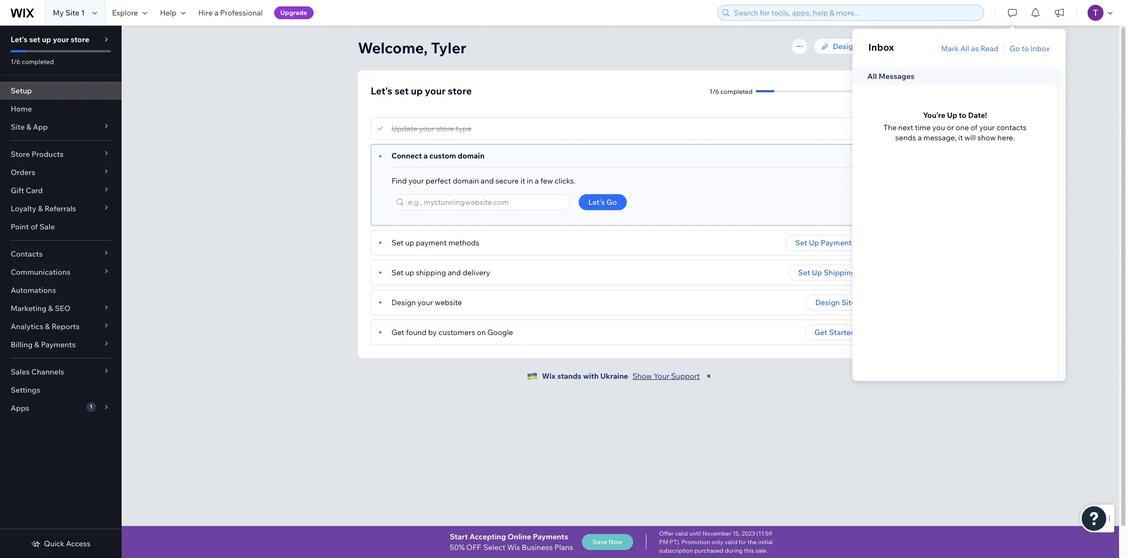 Task type: describe. For each thing, give the bounding box(es) containing it.
1 horizontal spatial completed
[[721, 87, 753, 95]]

go inside button
[[607, 197, 617, 207]]

customers
[[439, 328, 475, 337]]

set up shipping button
[[789, 265, 866, 281]]

of inside you're up to date! the next time you or one of your contacts sends a message, it will show here.
[[971, 123, 978, 132]]

1 horizontal spatial set
[[395, 85, 409, 97]]

pm
[[659, 538, 669, 546]]

purchased
[[695, 547, 724, 554]]

off
[[467, 543, 481, 552]]

find
[[392, 176, 407, 186]]

connect a custom domain
[[392, 151, 485, 161]]

0 vertical spatial 1
[[81, 8, 85, 18]]

design inside button
[[816, 298, 840, 307]]

a left 'custom'
[[424, 151, 428, 161]]

get started
[[815, 328, 856, 337]]

hire a professional link
[[192, 0, 269, 26]]

sales channels button
[[0, 363, 122, 381]]

1 horizontal spatial and
[[481, 176, 494, 186]]

select
[[483, 543, 506, 552]]

0 horizontal spatial all
[[868, 71, 877, 81]]

1 horizontal spatial 1/6
[[710, 87, 719, 95]]

point of sale link
[[0, 218, 122, 236]]

home link
[[0, 100, 122, 118]]

1 inside sidebar element
[[90, 403, 92, 410]]

marketing & seo button
[[0, 299, 122, 318]]

automations link
[[0, 281, 122, 299]]

marketing
[[11, 304, 47, 313]]

professional
[[220, 8, 263, 18]]

store products
[[11, 149, 64, 159]]

show your support button
[[633, 371, 700, 381]]

sale
[[39, 222, 55, 232]]

go to inbox button
[[1010, 44, 1050, 53]]

hire
[[198, 8, 213, 18]]

& for marketing
[[48, 304, 53, 313]]

you're
[[923, 110, 946, 120]]

1/6 inside sidebar element
[[11, 58, 20, 66]]

sidebar element
[[0, 26, 122, 558]]

1 horizontal spatial let's set up your store
[[371, 85, 472, 97]]

site right my
[[65, 8, 79, 18]]

get found by customers on google
[[392, 328, 513, 337]]

setup link
[[0, 82, 122, 100]]

design site link
[[814, 38, 883, 54]]

design up found
[[392, 298, 416, 307]]

gift card
[[11, 186, 43, 195]]

loyalty
[[11, 204, 36, 213]]

go to inbox
[[1010, 44, 1050, 53]]

(11:59
[[757, 530, 773, 537]]

show
[[633, 371, 652, 381]]

will
[[965, 133, 976, 142]]

time
[[915, 123, 931, 132]]

gift
[[11, 186, 24, 195]]

the
[[884, 123, 897, 132]]

up for to
[[947, 110, 958, 120]]

1 horizontal spatial valid
[[725, 538, 738, 546]]

your inside sidebar element
[[53, 35, 69, 44]]

your right update
[[419, 124, 435, 133]]

set for set up payment methods
[[392, 238, 404, 248]]

& for loyalty
[[38, 204, 43, 213]]

as
[[971, 44, 979, 53]]

quick access
[[44, 539, 91, 549]]

up for payments
[[809, 238, 819, 248]]

until
[[689, 530, 701, 537]]

1 horizontal spatial go
[[1010, 44, 1020, 53]]

domain for custom
[[458, 151, 485, 161]]

it inside you're up to date! the next time you or one of your contacts sends a message, it will show here.
[[959, 133, 963, 142]]

2 vertical spatial store
[[436, 124, 454, 133]]

contacts
[[997, 123, 1027, 132]]

found
[[406, 328, 427, 337]]

orders button
[[0, 163, 122, 181]]

google
[[488, 328, 513, 337]]

sales
[[11, 367, 30, 377]]

offer valid until november 15, 2023 (11:59 pm pt). promotion only valid for the initial subscription purchased during this sale.
[[659, 530, 773, 554]]

design site inside button
[[816, 298, 856, 307]]

start
[[450, 532, 468, 542]]

site inside the design site button
[[842, 298, 856, 307]]

billing & payments
[[11, 340, 76, 350]]

business
[[522, 543, 553, 552]]

start accepting online payments 50% off select wix business plans
[[450, 532, 573, 552]]

automations
[[11, 285, 56, 295]]

site inside site & app popup button
[[11, 122, 25, 132]]

you're up to date! the next time you or one of your contacts sends a message, it will show here.
[[884, 110, 1027, 142]]

accepting
[[470, 532, 506, 542]]

card
[[26, 186, 43, 195]]

communications button
[[0, 263, 122, 281]]

let's set up your store inside sidebar element
[[11, 35, 89, 44]]

contacts button
[[0, 245, 122, 263]]

welcome,
[[358, 38, 428, 57]]

payments inside "start accepting online payments 50% off select wix business plans"
[[533, 532, 568, 542]]

set for set up payments
[[795, 238, 808, 248]]

loyalty & referrals button
[[0, 200, 122, 218]]

payment
[[416, 238, 447, 248]]

sale.
[[756, 547, 768, 554]]

let's inside button
[[589, 197, 605, 207]]

1 horizontal spatial inbox
[[1031, 44, 1050, 53]]

app
[[33, 122, 48, 132]]

point
[[11, 222, 29, 232]]

15,
[[733, 530, 741, 537]]

by
[[428, 328, 437, 337]]

billing & payments button
[[0, 336, 122, 354]]

read
[[981, 44, 999, 53]]

show
[[978, 133, 996, 142]]

promotion
[[682, 538, 711, 546]]

connect
[[392, 151, 422, 161]]

sends
[[896, 133, 916, 142]]

type
[[456, 124, 472, 133]]

settings link
[[0, 381, 122, 399]]

50%
[[450, 543, 465, 552]]

get for get found by customers on google
[[392, 328, 405, 337]]

you
[[933, 123, 946, 132]]

0 horizontal spatial and
[[448, 268, 461, 277]]

reports
[[52, 322, 80, 331]]

quick access button
[[31, 539, 91, 549]]

loyalty & referrals
[[11, 204, 76, 213]]

0 horizontal spatial inbox
[[869, 41, 895, 53]]



Task type: vqa. For each thing, say whether or not it's contained in the screenshot.
bottom '1'
yes



Task type: locate. For each thing, give the bounding box(es) containing it.
your
[[53, 35, 69, 44], [425, 85, 446, 97], [980, 123, 995, 132], [419, 124, 435, 133], [409, 176, 424, 186], [418, 298, 433, 307]]

store
[[11, 149, 30, 159]]

1 horizontal spatial to
[[1022, 44, 1029, 53]]

let's inside sidebar element
[[11, 35, 28, 44]]

online
[[508, 532, 531, 542]]

store inside sidebar element
[[71, 35, 89, 44]]

& right loyalty
[[38, 204, 43, 213]]

payments down analytics & reports popup button
[[41, 340, 76, 350]]

1 vertical spatial store
[[448, 85, 472, 97]]

1 vertical spatial completed
[[721, 87, 753, 95]]

0 vertical spatial of
[[971, 123, 978, 132]]

1 horizontal spatial payments
[[533, 532, 568, 542]]

let's go button
[[579, 194, 627, 210]]

1 vertical spatial wix
[[507, 543, 520, 552]]

payments for set up payments
[[821, 238, 856, 248]]

0 vertical spatial domain
[[458, 151, 485, 161]]

up inside sidebar element
[[42, 35, 51, 44]]

site & app
[[11, 122, 48, 132]]

my site 1
[[53, 8, 85, 18]]

set for set up shipping and delivery
[[392, 268, 404, 277]]

set up payments button
[[786, 235, 866, 251]]

and left delivery
[[448, 268, 461, 277]]

0 vertical spatial store
[[71, 35, 89, 44]]

few
[[541, 176, 553, 186]]

of up will
[[971, 123, 978, 132]]

a down time in the right of the page
[[918, 133, 922, 142]]

1 horizontal spatial 1
[[90, 403, 92, 410]]

1 vertical spatial valid
[[725, 538, 738, 546]]

quick
[[44, 539, 64, 549]]

get for get started
[[815, 328, 828, 337]]

0 vertical spatial it
[[959, 133, 963, 142]]

valid up the pt). on the bottom of the page
[[675, 530, 688, 537]]

1 horizontal spatial let's
[[371, 85, 393, 97]]

update your store type
[[392, 124, 472, 133]]

1 horizontal spatial of
[[971, 123, 978, 132]]

2 vertical spatial let's
[[589, 197, 605, 207]]

analytics & reports
[[11, 322, 80, 331]]

or
[[947, 123, 954, 132]]

during
[[725, 547, 743, 554]]

1 vertical spatial domain
[[453, 176, 479, 186]]

payments inside button
[[821, 238, 856, 248]]

up left "payment"
[[405, 238, 414, 248]]

0 vertical spatial design site
[[833, 42, 874, 51]]

payments up business
[[533, 532, 568, 542]]

2 horizontal spatial payments
[[821, 238, 856, 248]]

let's set up your store
[[11, 35, 89, 44], [371, 85, 472, 97]]

pt).
[[670, 538, 681, 546]]

upgrade
[[280, 9, 307, 17]]

inbox up the all messages
[[869, 41, 895, 53]]

0 horizontal spatial it
[[521, 176, 525, 186]]

get left found
[[392, 328, 405, 337]]

0 horizontal spatial get
[[392, 328, 405, 337]]

wix
[[542, 371, 556, 381], [507, 543, 520, 552]]

a right in
[[535, 176, 539, 186]]

site up the started
[[842, 298, 856, 307]]

up inside you're up to date! the next time you or one of your contacts sends a message, it will show here.
[[947, 110, 958, 120]]

up up or
[[947, 110, 958, 120]]

site inside design site link
[[860, 42, 874, 51]]

hire a professional
[[198, 8, 263, 18]]

next
[[899, 123, 914, 132]]

up up setup link
[[42, 35, 51, 44]]

1 vertical spatial all
[[868, 71, 877, 81]]

messages
[[879, 71, 915, 81]]

welcome, tyler
[[358, 38, 467, 57]]

0 vertical spatial and
[[481, 176, 494, 186]]

let's
[[11, 35, 28, 44], [371, 85, 393, 97], [589, 197, 605, 207]]

clicks.
[[555, 176, 576, 186]]

0 vertical spatial to
[[1022, 44, 1029, 53]]

0 horizontal spatial valid
[[675, 530, 688, 537]]

0 vertical spatial 1/6 completed
[[11, 58, 54, 66]]

domain for perfect
[[453, 176, 479, 186]]

up up update
[[411, 85, 423, 97]]

1 vertical spatial payments
[[41, 340, 76, 350]]

store up the type
[[448, 85, 472, 97]]

valid
[[675, 530, 688, 537], [725, 538, 738, 546]]

0 horizontal spatial 1/6 completed
[[11, 58, 54, 66]]

2 horizontal spatial let's
[[589, 197, 605, 207]]

set up update
[[395, 85, 409, 97]]

help button
[[154, 0, 192, 26]]

wix left the stands
[[542, 371, 556, 381]]

0 vertical spatial valid
[[675, 530, 688, 537]]

& for billing
[[34, 340, 39, 350]]

0 vertical spatial let's
[[11, 35, 28, 44]]

save now button
[[582, 534, 633, 550]]

and
[[481, 176, 494, 186], [448, 268, 461, 277]]

of
[[971, 123, 978, 132], [31, 222, 38, 232]]

Search for tools, apps, help & more... field
[[731, 5, 981, 20]]

1 vertical spatial go
[[607, 197, 617, 207]]

sales channels
[[11, 367, 64, 377]]

1 vertical spatial to
[[959, 110, 967, 120]]

design site up get started
[[816, 298, 856, 307]]

store
[[71, 35, 89, 44], [448, 85, 472, 97], [436, 124, 454, 133]]

of left sale
[[31, 222, 38, 232]]

1 vertical spatial 1
[[90, 403, 92, 410]]

store down my site 1
[[71, 35, 89, 44]]

0 vertical spatial wix
[[542, 371, 556, 381]]

0 vertical spatial let's set up your store
[[11, 35, 89, 44]]

0 horizontal spatial set
[[29, 35, 40, 44]]

your inside you're up to date! the next time you or one of your contacts sends a message, it will show here.
[[980, 123, 995, 132]]

stands
[[557, 371, 582, 381]]

to inside you're up to date! the next time you or one of your contacts sends a message, it will show here.
[[959, 110, 967, 120]]

set for set up shipping
[[798, 268, 811, 277]]

for
[[739, 538, 747, 546]]

up up set up shipping on the top right of the page
[[809, 238, 819, 248]]

methods
[[449, 238, 480, 248]]

offer
[[659, 530, 674, 537]]

with
[[583, 371, 599, 381]]

& right billing
[[34, 340, 39, 350]]

get started button
[[805, 324, 866, 340]]

e.g., mystunningwebsite.com field
[[405, 195, 567, 210]]

domain right perfect
[[453, 176, 479, 186]]

it
[[959, 133, 963, 142], [521, 176, 525, 186]]

a inside you're up to date! the next time you or one of your contacts sends a message, it will show here.
[[918, 133, 922, 142]]

of inside 'link'
[[31, 222, 38, 232]]

1 horizontal spatial get
[[815, 328, 828, 337]]

perfect
[[426, 176, 451, 186]]

and left 'secure'
[[481, 176, 494, 186]]

website
[[435, 298, 462, 307]]

1 get from the left
[[392, 328, 405, 337]]

0 horizontal spatial completed
[[22, 58, 54, 66]]

0 vertical spatial completed
[[22, 58, 54, 66]]

apps
[[11, 403, 29, 413]]

set up setup
[[29, 35, 40, 44]]

find your perfect domain and secure it in a few clicks.
[[392, 176, 576, 186]]

& inside 'popup button'
[[38, 204, 43, 213]]

inbox
[[869, 41, 895, 53], [1031, 44, 1050, 53]]

0 horizontal spatial let's
[[11, 35, 28, 44]]

1 horizontal spatial it
[[959, 133, 963, 142]]

inbox right 'read'
[[1031, 44, 1050, 53]]

shipping
[[824, 268, 856, 277]]

0 horizontal spatial let's set up your store
[[11, 35, 89, 44]]

design down search for tools, apps, help & more... field
[[833, 42, 858, 51]]

secure
[[496, 176, 519, 186]]

1 vertical spatial it
[[521, 176, 525, 186]]

on
[[477, 328, 486, 337]]

your down my
[[53, 35, 69, 44]]

all
[[961, 44, 970, 53], [868, 71, 877, 81]]

1/6
[[11, 58, 20, 66], [710, 87, 719, 95]]

store products button
[[0, 145, 122, 163]]

payments
[[821, 238, 856, 248], [41, 340, 76, 350], [533, 532, 568, 542]]

let's set up your store down my
[[11, 35, 89, 44]]

custom
[[430, 151, 456, 161]]

all left as
[[961, 44, 970, 53]]

get inside button
[[815, 328, 828, 337]]

1 vertical spatial design site
[[816, 298, 856, 307]]

go
[[1010, 44, 1020, 53], [607, 197, 617, 207]]

get left the started
[[815, 328, 828, 337]]

tyler
[[431, 38, 467, 57]]

2 vertical spatial up
[[812, 268, 822, 277]]

0 vertical spatial set
[[29, 35, 40, 44]]

a right hire
[[214, 8, 219, 18]]

domain up find your perfect domain and secure it in a few clicks.
[[458, 151, 485, 161]]

0 horizontal spatial 1/6
[[11, 58, 20, 66]]

0 horizontal spatial 1
[[81, 8, 85, 18]]

your up update your store type
[[425, 85, 446, 97]]

& left app
[[26, 122, 31, 132]]

1/6 completed inside sidebar element
[[11, 58, 54, 66]]

site down search for tools, apps, help & more... field
[[860, 42, 874, 51]]

it left in
[[521, 176, 525, 186]]

1 vertical spatial set
[[395, 85, 409, 97]]

0 vertical spatial up
[[947, 110, 958, 120]]

2 get from the left
[[815, 328, 828, 337]]

to up one
[[959, 110, 967, 120]]

1 horizontal spatial all
[[961, 44, 970, 53]]

design
[[833, 42, 858, 51], [392, 298, 416, 307], [816, 298, 840, 307]]

0 vertical spatial 1/6
[[11, 58, 20, 66]]

1 vertical spatial let's
[[371, 85, 393, 97]]

started
[[829, 328, 856, 337]]

2 vertical spatial payments
[[533, 532, 568, 542]]

0 horizontal spatial wix
[[507, 543, 520, 552]]

0 horizontal spatial payments
[[41, 340, 76, 350]]

0 horizontal spatial of
[[31, 222, 38, 232]]

up left shipping
[[405, 268, 414, 277]]

0 horizontal spatial to
[[959, 110, 967, 120]]

1 vertical spatial up
[[809, 238, 819, 248]]

0 vertical spatial all
[[961, 44, 970, 53]]

& for site
[[26, 122, 31, 132]]

1 horizontal spatial wix
[[542, 371, 556, 381]]

0 vertical spatial go
[[1010, 44, 1020, 53]]

1 vertical spatial of
[[31, 222, 38, 232]]

all left messages on the right of the page
[[868, 71, 877, 81]]

to right 'read'
[[1022, 44, 1029, 53]]

1 down settings 'link'
[[90, 403, 92, 410]]

design down set up shipping button in the right of the page
[[816, 298, 840, 307]]

1 vertical spatial and
[[448, 268, 461, 277]]

0 vertical spatial payments
[[821, 238, 856, 248]]

store left the type
[[436, 124, 454, 133]]

marketing & seo
[[11, 304, 71, 313]]

only
[[712, 538, 724, 546]]

your left website
[[418, 298, 433, 307]]

& left seo
[[48, 304, 53, 313]]

completed inside sidebar element
[[22, 58, 54, 66]]

let's go
[[589, 197, 617, 207]]

up
[[42, 35, 51, 44], [411, 85, 423, 97], [405, 238, 414, 248], [405, 268, 414, 277]]

up left shipping
[[812, 268, 822, 277]]

1 vertical spatial 1/6 completed
[[710, 87, 753, 95]]

payments inside dropdown button
[[41, 340, 76, 350]]

let's set up your store up update your store type
[[371, 85, 472, 97]]

1 vertical spatial let's set up your store
[[371, 85, 472, 97]]

set
[[29, 35, 40, 44], [395, 85, 409, 97]]

save
[[593, 538, 607, 546]]

your right find
[[409, 176, 424, 186]]

set inside sidebar element
[[29, 35, 40, 44]]

here.
[[998, 133, 1015, 142]]

one
[[956, 123, 969, 132]]

1 right my
[[81, 8, 85, 18]]

0 horizontal spatial go
[[607, 197, 617, 207]]

payments for billing & payments
[[41, 340, 76, 350]]

upgrade button
[[274, 6, 314, 19]]

valid up during
[[725, 538, 738, 546]]

wix down the online
[[507, 543, 520, 552]]

products
[[32, 149, 64, 159]]

up for shipping
[[812, 268, 822, 277]]

it left will
[[959, 133, 963, 142]]

& for analytics
[[45, 322, 50, 331]]

1 vertical spatial 1/6
[[710, 87, 719, 95]]

november
[[703, 530, 732, 537]]

now
[[609, 538, 623, 546]]

wix inside "start accepting online payments 50% off select wix business plans"
[[507, 543, 520, 552]]

& left reports
[[45, 322, 50, 331]]

payments up shipping
[[821, 238, 856, 248]]

your up show
[[980, 123, 995, 132]]

initial
[[758, 538, 773, 546]]

all messages
[[868, 71, 915, 81]]

set up payment methods
[[392, 238, 480, 248]]

design site down search for tools, apps, help & more... field
[[833, 42, 874, 51]]

site down home
[[11, 122, 25, 132]]

1 horizontal spatial 1/6 completed
[[710, 87, 753, 95]]

update
[[392, 124, 418, 133]]



